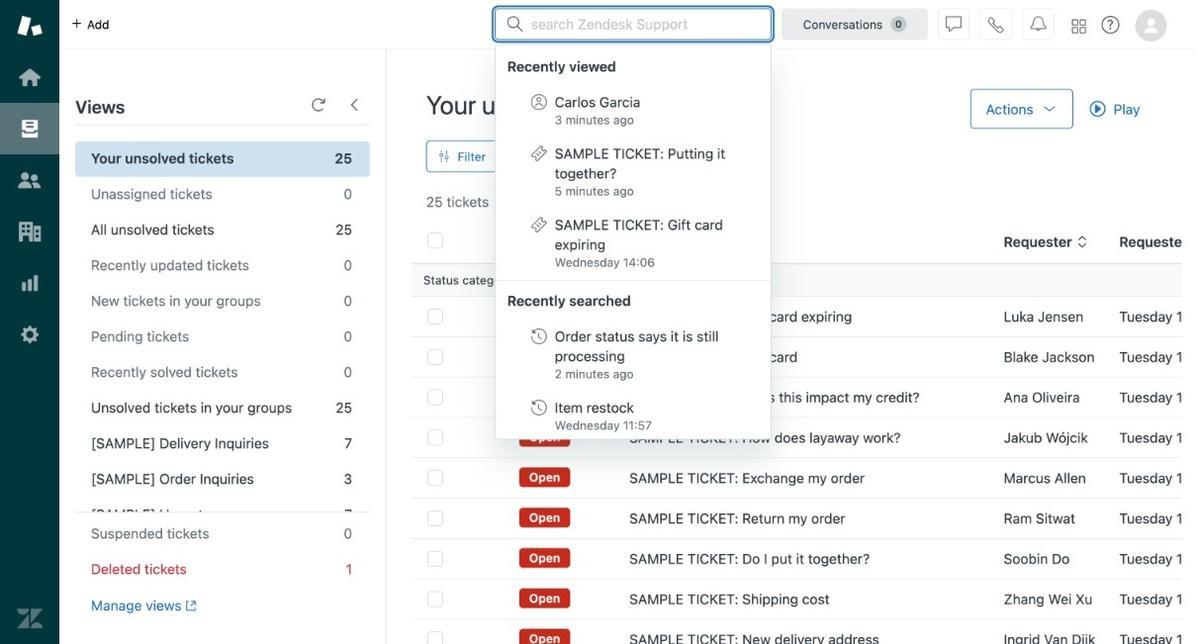 Task type: locate. For each thing, give the bounding box(es) containing it.
4 option from the top
[[496, 319, 771, 390]]

refresh views pane image
[[311, 97, 327, 113]]

1 row from the top
[[411, 296, 1196, 337]]

option down the 2 minutes ago text box
[[496, 390, 771, 441]]

reporting image
[[17, 270, 43, 296]]

option up wednesday 11:57 text field
[[496, 319, 771, 390]]

option down search zendesk support field
[[496, 84, 771, 136]]

2 option from the top
[[496, 136, 771, 207]]

5 minutes ago text field
[[555, 184, 634, 198]]

views image
[[17, 116, 43, 142]]

2 row from the top
[[411, 337, 1196, 377]]

row
[[411, 296, 1196, 337], [411, 337, 1196, 377], [411, 377, 1196, 417], [411, 417, 1196, 458], [411, 458, 1196, 498], [411, 498, 1196, 539], [411, 539, 1196, 579], [411, 579, 1196, 619], [411, 619, 1196, 644]]

organizations image
[[17, 219, 43, 244]]

search Zendesk Support field
[[531, 14, 759, 34]]

option down '3 minutes ago' text field
[[496, 136, 771, 207]]

opens in a new tab image
[[182, 600, 197, 612]]

hide panel views image
[[346, 97, 362, 113]]

admin image
[[17, 322, 43, 347]]

option down 5 minutes ago text field
[[496, 207, 771, 278]]

8 row from the top
[[411, 579, 1196, 619]]

notifications image
[[1031, 16, 1047, 32]]

Wednesday 14:06 text field
[[555, 255, 655, 269]]

get help image
[[1102, 16, 1120, 34]]

recently viewed group
[[496, 84, 771, 278]]

zendesk products image
[[1072, 19, 1086, 33]]

2 minutes ago text field
[[555, 367, 634, 381]]

5 row from the top
[[411, 458, 1196, 498]]

option
[[496, 84, 771, 136], [496, 136, 771, 207], [496, 207, 771, 278], [496, 319, 771, 390], [496, 390, 771, 441]]

recently searched group
[[496, 319, 771, 441]]

zendesk support image
[[17, 13, 43, 39]]



Task type: describe. For each thing, give the bounding box(es) containing it.
3 minutes ago text field
[[555, 113, 634, 127]]

1 option from the top
[[496, 84, 771, 136]]

main element
[[0, 0, 59, 644]]

3 option from the top
[[496, 207, 771, 278]]

customers image
[[17, 167, 43, 193]]

4 row from the top
[[411, 417, 1196, 458]]

get started image
[[17, 64, 43, 90]]

6 row from the top
[[411, 498, 1196, 539]]

7 row from the top
[[411, 539, 1196, 579]]

button displays agent's chat status as invisible. image
[[946, 16, 962, 32]]

options list box
[[495, 44, 772, 441]]

3 row from the top
[[411, 377, 1196, 417]]

zendesk image
[[17, 606, 43, 632]]

5 option from the top
[[496, 390, 771, 441]]

9 row from the top
[[411, 619, 1196, 644]]

Wednesday 11:57 text field
[[555, 418, 652, 432]]



